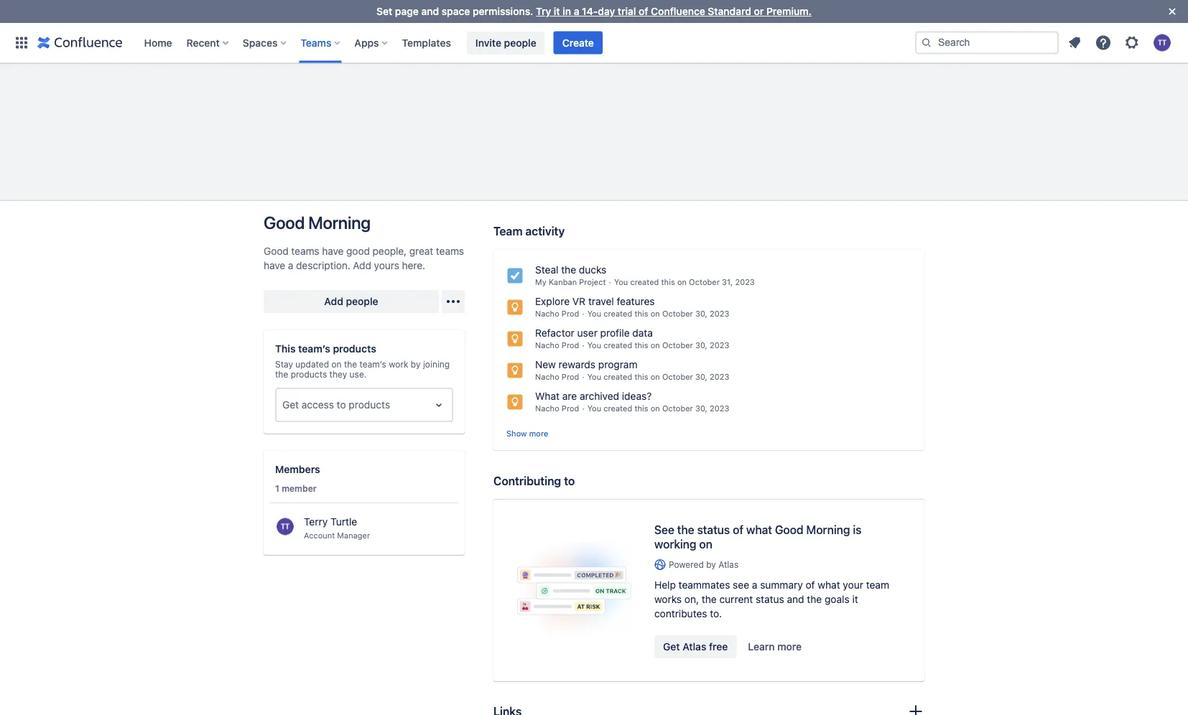 Task type: vqa. For each thing, say whether or not it's contained in the screenshot.
through
no



Task type: locate. For each thing, give the bounding box(es) containing it.
you up the features
[[614, 278, 628, 287]]

0 horizontal spatial of
[[639, 5, 648, 17]]

nacho prod for explore
[[535, 309, 579, 319]]

3 nacho from the top
[[535, 373, 559, 382]]

actions image
[[445, 293, 462, 310]]

get inside button
[[663, 641, 680, 653]]

on for explore vr travel features
[[651, 309, 660, 319]]

get for get access to products
[[282, 399, 299, 411]]

what inside help teammates see a summary of what your team works on, the current status and the goals it contributes to.
[[818, 579, 840, 591]]

have up description.
[[322, 245, 344, 257]]

1 vertical spatial team's
[[360, 359, 386, 369]]

what up goals
[[818, 579, 840, 591]]

the right updated
[[344, 359, 357, 369]]

you down explore vr travel features
[[587, 309, 601, 319]]

are
[[562, 390, 577, 402]]

2 vertical spatial good
[[775, 523, 804, 537]]

this down ideas?
[[635, 404, 648, 413]]

products down use.
[[349, 399, 390, 411]]

status up powered by atlas
[[697, 523, 730, 537]]

the up working
[[677, 523, 694, 537]]

data
[[633, 327, 653, 339]]

3 30, from the top
[[695, 373, 708, 382]]

good down good morning
[[264, 245, 289, 257]]

people for add people
[[346, 296, 378, 307]]

1 vertical spatial of
[[733, 523, 744, 537]]

Search field
[[915, 31, 1059, 54]]

nacho down new
[[535, 373, 559, 382]]

team's up updated
[[298, 343, 330, 355]]

you for profile
[[587, 341, 601, 350]]

confluence image
[[37, 34, 122, 51], [37, 34, 122, 51]]

add down good
[[353, 260, 371, 272]]

have
[[322, 245, 344, 257], [264, 260, 285, 272]]

powered by atlas
[[669, 560, 739, 570]]

you down new rewards program
[[587, 373, 601, 382]]

get atlas free button
[[654, 636, 737, 659]]

a inside good teams have good people, great teams have a description. add yours here.
[[288, 260, 293, 272]]

working
[[654, 538, 696, 551]]

people inside global element
[[504, 37, 536, 48]]

and right page
[[421, 5, 439, 17]]

explore vr travel features
[[535, 296, 655, 307]]

atlas left free
[[683, 641, 706, 653]]

people right invite
[[504, 37, 536, 48]]

your
[[843, 579, 864, 591]]

nacho prod
[[535, 309, 579, 319], [535, 341, 579, 350], [535, 373, 579, 382], [535, 404, 579, 413]]

prod down are
[[562, 404, 579, 413]]

0 vertical spatial products
[[333, 343, 376, 355]]

2023 for data
[[710, 341, 729, 350]]

invite people
[[476, 37, 536, 48]]

this down the features
[[635, 309, 648, 319]]

0 horizontal spatial a
[[288, 260, 293, 272]]

nacho
[[535, 309, 559, 319], [535, 341, 559, 350], [535, 373, 559, 382], [535, 404, 559, 413]]

1 horizontal spatial it
[[852, 594, 858, 606]]

you created this on october 30, 2023 up ideas?
[[587, 373, 729, 382]]

morning up good
[[308, 213, 371, 233]]

1 horizontal spatial status
[[756, 594, 784, 606]]

1 horizontal spatial what
[[818, 579, 840, 591]]

banner containing home
[[0, 23, 1188, 63]]

teammates
[[679, 579, 730, 591]]

good teams have good people, great teams have a description. add yours here.
[[264, 245, 464, 272]]

4 prod from the top
[[562, 404, 579, 413]]

1 horizontal spatial add
[[353, 260, 371, 272]]

0 horizontal spatial status
[[697, 523, 730, 537]]

status down summary
[[756, 594, 784, 606]]

1 horizontal spatial a
[[574, 5, 579, 17]]

vr
[[573, 296, 586, 307]]

1 nacho prod from the top
[[535, 309, 579, 319]]

14-
[[582, 5, 598, 17]]

to right access
[[337, 399, 346, 411]]

set page and space permissions. try it in a 14-day trial of confluence standard or premium.
[[377, 5, 812, 17]]

you created this on october 30, 2023 for data
[[587, 341, 729, 350]]

2 horizontal spatial a
[[752, 579, 758, 591]]

1 prod from the top
[[562, 309, 579, 319]]

more right show
[[529, 429, 548, 438]]

0 vertical spatial team's
[[298, 343, 330, 355]]

atlas image
[[654, 559, 666, 571]]

2 horizontal spatial of
[[806, 579, 815, 591]]

1 vertical spatial a
[[288, 260, 293, 272]]

nacho prod down new
[[535, 373, 579, 382]]

on
[[677, 278, 687, 287], [651, 309, 660, 319], [651, 341, 660, 350], [332, 359, 342, 369], [651, 373, 660, 382], [651, 404, 660, 413], [699, 538, 713, 551]]

created for archived
[[604, 404, 632, 413]]

good
[[264, 213, 305, 233], [264, 245, 289, 257], [775, 523, 804, 537]]

contributing to
[[494, 474, 575, 488]]

1 horizontal spatial people
[[504, 37, 536, 48]]

and
[[421, 5, 439, 17], [787, 594, 804, 606]]

0 horizontal spatial what
[[746, 523, 772, 537]]

yours
[[374, 260, 399, 272]]

teams right great
[[436, 245, 464, 257]]

4 you created this on october 30, 2023 from the top
[[587, 404, 729, 413]]

is
[[853, 523, 862, 537]]

a
[[574, 5, 579, 17], [288, 260, 293, 272], [752, 579, 758, 591]]

2 nacho from the top
[[535, 341, 559, 350]]

prod down "refactor"
[[562, 341, 579, 350]]

of right summary
[[806, 579, 815, 591]]

terry
[[304, 516, 328, 528]]

created down program in the right of the page
[[604, 373, 632, 382]]

a left description.
[[288, 260, 293, 272]]

good for good teams have good people, great teams have a description. add yours here.
[[264, 245, 289, 257]]

created up the features
[[630, 278, 659, 287]]

0 vertical spatial atlas
[[719, 560, 739, 570]]

0 horizontal spatial add
[[324, 296, 343, 307]]

team
[[494, 225, 523, 238]]

0 horizontal spatial atlas
[[683, 641, 706, 653]]

teams
[[291, 245, 319, 257], [436, 245, 464, 257]]

0 vertical spatial to
[[337, 399, 346, 411]]

you created this on october 30, 2023 down ideas?
[[587, 404, 729, 413]]

2 30, from the top
[[695, 341, 708, 350]]

in
[[563, 5, 571, 17]]

get left access
[[282, 399, 299, 411]]

trial
[[618, 5, 636, 17]]

2 teams from the left
[[436, 245, 464, 257]]

0 vertical spatial morning
[[308, 213, 371, 233]]

created for travel
[[604, 309, 632, 319]]

created
[[630, 278, 659, 287], [604, 309, 632, 319], [604, 341, 632, 350], [604, 373, 632, 382], [604, 404, 632, 413]]

0 horizontal spatial have
[[264, 260, 285, 272]]

1 vertical spatial atlas
[[683, 641, 706, 653]]

1 horizontal spatial and
[[787, 594, 804, 606]]

nacho prod down explore
[[535, 309, 579, 319]]

1 vertical spatial get
[[663, 641, 680, 653]]

the down this
[[275, 369, 288, 379]]

on left '31,'
[[677, 278, 687, 287]]

2023 for features
[[710, 309, 729, 319]]

you down what are archived ideas?
[[587, 404, 601, 413]]

nacho down explore
[[535, 309, 559, 319]]

0 horizontal spatial to
[[337, 399, 346, 411]]

1 vertical spatial more
[[778, 641, 802, 653]]

products left they
[[291, 369, 327, 379]]

1 teams from the left
[[291, 245, 319, 257]]

what inside see the status of what good morning is working on
[[746, 523, 772, 537]]

0 vertical spatial people
[[504, 37, 536, 48]]

team
[[866, 579, 889, 591]]

0 horizontal spatial and
[[421, 5, 439, 17]]

0 vertical spatial a
[[574, 5, 579, 17]]

created down 'profile'
[[604, 341, 632, 350]]

the down the teammates
[[702, 594, 717, 606]]

permissions.
[[473, 5, 533, 17]]

nacho down "refactor"
[[535, 341, 559, 350]]

of right trial
[[639, 5, 648, 17]]

1 vertical spatial to
[[564, 474, 575, 488]]

2 you created this on october 30, 2023 from the top
[[587, 341, 729, 350]]

you down the refactor user profile data
[[587, 341, 601, 350]]

0 vertical spatial get
[[282, 399, 299, 411]]

steal
[[535, 264, 559, 276]]

2 vertical spatial a
[[752, 579, 758, 591]]

to right contributing
[[564, 474, 575, 488]]

you created this on october 30, 2023
[[587, 309, 729, 319], [587, 341, 729, 350], [587, 373, 729, 382], [587, 404, 729, 413]]

team's left work
[[360, 359, 386, 369]]

add people
[[324, 296, 378, 307]]

october
[[689, 278, 720, 287], [662, 309, 693, 319], [662, 341, 693, 350], [662, 373, 693, 382], [662, 404, 693, 413]]

2 nacho prod from the top
[[535, 341, 579, 350]]

good inside see the status of what good morning is working on
[[775, 523, 804, 537]]

get
[[282, 399, 299, 411], [663, 641, 680, 653]]

steal the ducks
[[535, 264, 607, 276]]

created down archived
[[604, 404, 632, 413]]

0 vertical spatial more
[[529, 429, 548, 438]]

1 vertical spatial by
[[706, 560, 716, 570]]

of
[[639, 5, 648, 17], [733, 523, 744, 537], [806, 579, 815, 591]]

create link
[[554, 31, 603, 54]]

you created this on october 30, 2023 down data
[[587, 341, 729, 350]]

4 nacho prod from the top
[[535, 404, 579, 413]]

0 vertical spatial what
[[746, 523, 772, 537]]

banner
[[0, 23, 1188, 63]]

0 horizontal spatial more
[[529, 429, 548, 438]]

a right in
[[574, 5, 579, 17]]

0 vertical spatial of
[[639, 5, 648, 17]]

space
[[442, 5, 470, 17]]

by inside the this team's products stay updated on the team's work by joining the products they use.
[[411, 359, 421, 369]]

you created this on october 30, 2023 for features
[[587, 309, 729, 319]]

people down good teams have good people, great teams have a description. add yours here.
[[346, 296, 378, 307]]

0 vertical spatial it
[[554, 5, 560, 17]]

try it in a 14-day trial of confluence standard or premium. link
[[536, 5, 812, 17]]

nacho prod for what
[[535, 404, 579, 413]]

teams up description.
[[291, 245, 319, 257]]

1 30, from the top
[[695, 309, 708, 319]]

on inside the this team's products stay updated on the team's work by joining the products they use.
[[332, 359, 342, 369]]

it
[[554, 5, 560, 17], [852, 594, 858, 606]]

this down data
[[635, 341, 648, 350]]

2023 for ideas?
[[710, 404, 729, 413]]

1 vertical spatial and
[[787, 594, 804, 606]]

0 vertical spatial status
[[697, 523, 730, 537]]

home link
[[140, 31, 176, 54]]

2 prod from the top
[[562, 341, 579, 350]]

it down your
[[852, 594, 858, 606]]

1 horizontal spatial morning
[[806, 523, 850, 537]]

add inside good teams have good people, great teams have a description. add yours here.
[[353, 260, 371, 272]]

1 horizontal spatial have
[[322, 245, 344, 257]]

by up the teammates
[[706, 560, 716, 570]]

1 nacho from the top
[[535, 309, 559, 319]]

created up 'profile'
[[604, 309, 632, 319]]

add down description.
[[324, 296, 343, 307]]

the inside see the status of what good morning is working on
[[677, 523, 694, 537]]

4 30, from the top
[[695, 404, 708, 413]]

prod for are
[[562, 404, 579, 413]]

on down ideas?
[[651, 404, 660, 413]]

see
[[733, 579, 749, 591]]

the left goals
[[807, 594, 822, 606]]

3 nacho prod from the top
[[535, 373, 579, 382]]

add link image
[[907, 703, 925, 716]]

a right 'see' at the bottom of page
[[752, 579, 758, 591]]

templates link
[[398, 31, 455, 54]]

2 vertical spatial of
[[806, 579, 815, 591]]

close image
[[1164, 3, 1181, 20]]

1 vertical spatial morning
[[806, 523, 850, 537]]

more for learn more
[[778, 641, 802, 653]]

nacho for explore
[[535, 309, 559, 319]]

more right learn
[[778, 641, 802, 653]]

on up data
[[651, 309, 660, 319]]

you created this on october 30, 2023 up data
[[587, 309, 729, 319]]

products
[[333, 343, 376, 355], [291, 369, 327, 379], [349, 399, 390, 411]]

page
[[395, 5, 419, 17]]

more inside button
[[778, 641, 802, 653]]

you for program
[[587, 373, 601, 382]]

members
[[275, 464, 320, 476]]

1 vertical spatial what
[[818, 579, 840, 591]]

add people button
[[264, 290, 439, 313]]

it left in
[[554, 5, 560, 17]]

this team's products stay updated on the team's work by joining the products they use.
[[275, 343, 450, 379]]

atlas up 'see' at the bottom of page
[[719, 560, 739, 570]]

apps
[[354, 37, 379, 48]]

kanban
[[549, 278, 577, 287]]

work
[[389, 359, 408, 369]]

2023
[[735, 278, 755, 287], [710, 309, 729, 319], [710, 341, 729, 350], [710, 373, 729, 382], [710, 404, 729, 413]]

status inside see the status of what good morning is working on
[[697, 523, 730, 537]]

nacho for new
[[535, 373, 559, 382]]

powered by atlas link
[[654, 559, 902, 571]]

created for profile
[[604, 341, 632, 350]]

good inside good teams have good people, great teams have a description. add yours here.
[[264, 245, 289, 257]]

1 horizontal spatial of
[[733, 523, 744, 537]]

1 vertical spatial status
[[756, 594, 784, 606]]

0 horizontal spatial it
[[554, 5, 560, 17]]

nacho prod down "refactor"
[[535, 341, 579, 350]]

1 vertical spatial good
[[264, 245, 289, 257]]

by
[[411, 359, 421, 369], [706, 560, 716, 570]]

1 you created this on october 30, 2023 from the top
[[587, 309, 729, 319]]

good morning
[[264, 213, 371, 233]]

prod down "rewards"
[[562, 373, 579, 382]]

0 horizontal spatial by
[[411, 359, 421, 369]]

0 horizontal spatial teams
[[291, 245, 319, 257]]

get down contributes
[[663, 641, 680, 653]]

0 vertical spatial good
[[264, 213, 305, 233]]

1 vertical spatial it
[[852, 594, 858, 606]]

1 horizontal spatial by
[[706, 560, 716, 570]]

good up powered by atlas link
[[775, 523, 804, 537]]

your profile and preferences image
[[1154, 34, 1171, 51]]

description.
[[296, 260, 350, 272]]

nacho for refactor
[[535, 341, 559, 350]]

morning inside see the status of what good morning is working on
[[806, 523, 850, 537]]

settings icon image
[[1124, 34, 1141, 51]]

0 horizontal spatial get
[[282, 399, 299, 411]]

nacho down the what
[[535, 404, 559, 413]]

on up powered by atlas
[[699, 538, 713, 551]]

apps button
[[350, 31, 393, 54]]

1 horizontal spatial more
[[778, 641, 802, 653]]

on left use.
[[332, 359, 342, 369]]

or
[[754, 5, 764, 17]]

october for features
[[662, 309, 693, 319]]

get access to products
[[282, 399, 390, 411]]

0 vertical spatial by
[[411, 359, 421, 369]]

3 prod from the top
[[562, 373, 579, 382]]

1 vertical spatial people
[[346, 296, 378, 307]]

nacho prod down the what
[[535, 404, 579, 413]]

templates
[[402, 37, 451, 48]]

0 vertical spatial and
[[421, 5, 439, 17]]

good up description.
[[264, 213, 305, 233]]

by right work
[[411, 359, 421, 369]]

1 horizontal spatial teams
[[436, 245, 464, 257]]

this for data
[[635, 341, 648, 350]]

of up powered by atlas
[[733, 523, 744, 537]]

0 vertical spatial add
[[353, 260, 371, 272]]

1 horizontal spatial get
[[663, 641, 680, 653]]

here.
[[402, 260, 425, 272]]

spaces button
[[238, 31, 292, 54]]

on down data
[[651, 341, 660, 350]]

1 vertical spatial add
[[324, 296, 343, 307]]

prod down vr
[[562, 309, 579, 319]]

you for travel
[[587, 309, 601, 319]]

standard
[[708, 5, 751, 17]]

4 nacho from the top
[[535, 404, 559, 413]]

1 member
[[275, 484, 317, 494]]

0 horizontal spatial people
[[346, 296, 378, 307]]

atlas
[[719, 560, 739, 570], [683, 641, 706, 653]]

status inside help teammates see a summary of what your team works on, the current status and the goals it contributes to.
[[756, 594, 784, 606]]

activity
[[525, 225, 565, 238]]

morning left the is
[[806, 523, 850, 537]]

rewards
[[559, 359, 596, 371]]

invite
[[476, 37, 501, 48]]

you for archived
[[587, 404, 601, 413]]

travel
[[588, 296, 614, 307]]

confluence
[[651, 5, 705, 17]]

3 you created this on october 30, 2023 from the top
[[587, 373, 729, 382]]

0 horizontal spatial team's
[[298, 343, 330, 355]]

have left description.
[[264, 260, 285, 272]]

on up ideas?
[[651, 373, 660, 382]]

what
[[535, 390, 560, 402]]

products up use.
[[333, 343, 376, 355]]

premium.
[[767, 5, 812, 17]]

add
[[353, 260, 371, 272], [324, 296, 343, 307]]

what up powered by atlas link
[[746, 523, 772, 537]]

and down summary
[[787, 594, 804, 606]]

new
[[535, 359, 556, 371]]



Task type: describe. For each thing, give the bounding box(es) containing it.
a for in
[[574, 5, 579, 17]]

updated
[[295, 359, 329, 369]]

30, for data
[[695, 341, 708, 350]]

it inside help teammates see a summary of what your team works on, the current status and the goals it contributes to.
[[852, 594, 858, 606]]

get for get atlas free
[[663, 641, 680, 653]]

goals
[[825, 594, 850, 606]]

show more link
[[506, 428, 548, 439]]

turtle
[[330, 516, 357, 528]]

learn more
[[748, 641, 802, 653]]

what are archived ideas?
[[535, 390, 652, 402]]

my
[[535, 278, 547, 287]]

this for features
[[635, 309, 648, 319]]

great
[[409, 245, 433, 257]]

account
[[304, 531, 335, 541]]

see
[[654, 523, 674, 537]]

nacho prod for refactor
[[535, 341, 579, 350]]

refactor user profile data
[[535, 327, 653, 339]]

you created this on october 30, 2023 for ideas?
[[587, 404, 729, 413]]

1 horizontal spatial team's
[[360, 359, 386, 369]]

and inside help teammates see a summary of what your team works on, the current status and the goals it contributes to.
[[787, 594, 804, 606]]

powered
[[669, 560, 704, 570]]

add inside button
[[324, 296, 343, 307]]

spaces
[[243, 37, 278, 48]]

prod for rewards
[[562, 373, 579, 382]]

created for program
[[604, 373, 632, 382]]

show more
[[506, 429, 548, 438]]

on for steal the ducks
[[677, 278, 687, 287]]

prod for user
[[562, 341, 579, 350]]

summary
[[760, 579, 803, 591]]

learn
[[748, 641, 775, 653]]

people,
[[373, 245, 407, 257]]

explore
[[535, 296, 570, 307]]

teams button
[[296, 31, 346, 54]]

member
[[282, 484, 317, 494]]

on inside see the status of what good morning is working on
[[699, 538, 713, 551]]

contributing
[[494, 474, 561, 488]]

current
[[719, 594, 753, 606]]

help
[[654, 579, 676, 591]]

to.
[[710, 608, 722, 620]]

30, for ideas?
[[695, 404, 708, 413]]

help icon image
[[1095, 34, 1112, 51]]

good for good morning
[[264, 213, 305, 233]]

my kanban project
[[535, 278, 606, 287]]

global element
[[9, 23, 912, 63]]

2 vertical spatial products
[[349, 399, 390, 411]]

1 horizontal spatial atlas
[[719, 560, 739, 570]]

this
[[275, 343, 296, 355]]

30, for features
[[695, 309, 708, 319]]

try
[[536, 5, 551, 17]]

home
[[144, 37, 172, 48]]

you for ducks
[[614, 278, 628, 287]]

this left '31,'
[[661, 278, 675, 287]]

set
[[377, 5, 392, 17]]

create
[[562, 37, 594, 48]]

october for ideas?
[[662, 404, 693, 413]]

they
[[329, 369, 347, 379]]

prod for vr
[[562, 309, 579, 319]]

stay
[[275, 359, 293, 369]]

of inside help teammates see a summary of what your team works on, the current status and the goals it contributes to.
[[806, 579, 815, 591]]

recent button
[[182, 31, 234, 54]]

31,
[[722, 278, 733, 287]]

help teammates see a summary of what your team works on, the current status and the goals it contributes to.
[[654, 579, 889, 620]]

see the status of what good morning is working on
[[654, 523, 862, 551]]

1 vertical spatial have
[[264, 260, 285, 272]]

on,
[[685, 594, 699, 606]]

free
[[709, 641, 728, 653]]

access
[[302, 399, 334, 411]]

manager
[[337, 531, 370, 541]]

profile
[[600, 327, 630, 339]]

get atlas free
[[663, 641, 728, 653]]

of inside see the status of what good morning is working on
[[733, 523, 744, 537]]

user
[[577, 327, 598, 339]]

on for refactor user profile data
[[651, 341, 660, 350]]

1 vertical spatial products
[[291, 369, 327, 379]]

on for new rewards program
[[651, 373, 660, 382]]

nacho prod for new
[[535, 373, 579, 382]]

terry turtle account manager
[[304, 516, 370, 541]]

day
[[598, 5, 615, 17]]

search image
[[921, 37, 933, 48]]

october for data
[[662, 341, 693, 350]]

archived
[[580, 390, 619, 402]]

team activity
[[494, 225, 565, 238]]

ideas?
[[622, 390, 652, 402]]

features
[[617, 296, 655, 307]]

teams
[[301, 37, 331, 48]]

created for ducks
[[630, 278, 659, 287]]

more for show more
[[529, 429, 548, 438]]

new rewards program
[[535, 359, 638, 371]]

project
[[579, 278, 606, 287]]

0 vertical spatial have
[[322, 245, 344, 257]]

use.
[[350, 369, 367, 379]]

learn more button
[[740, 636, 811, 659]]

open image
[[430, 397, 448, 414]]

1
[[275, 484, 279, 494]]

refactor
[[535, 327, 575, 339]]

program
[[598, 359, 638, 371]]

show
[[506, 429, 527, 438]]

atlas inside button
[[683, 641, 706, 653]]

a for have
[[288, 260, 293, 272]]

joining
[[423, 359, 450, 369]]

1 horizontal spatial to
[[564, 474, 575, 488]]

people for invite people
[[504, 37, 536, 48]]

nacho for what
[[535, 404, 559, 413]]

0 horizontal spatial morning
[[308, 213, 371, 233]]

ducks
[[579, 264, 607, 276]]

notification icon image
[[1066, 34, 1083, 51]]

this up ideas?
[[635, 373, 648, 382]]

this for ideas?
[[635, 404, 648, 413]]

invite people button
[[467, 31, 545, 54]]

a inside help teammates see a summary of what your team works on, the current status and the goals it contributes to.
[[752, 579, 758, 591]]

appswitcher icon image
[[13, 34, 30, 51]]

on for what are archived ideas?
[[651, 404, 660, 413]]

the up my kanban project
[[561, 264, 576, 276]]



